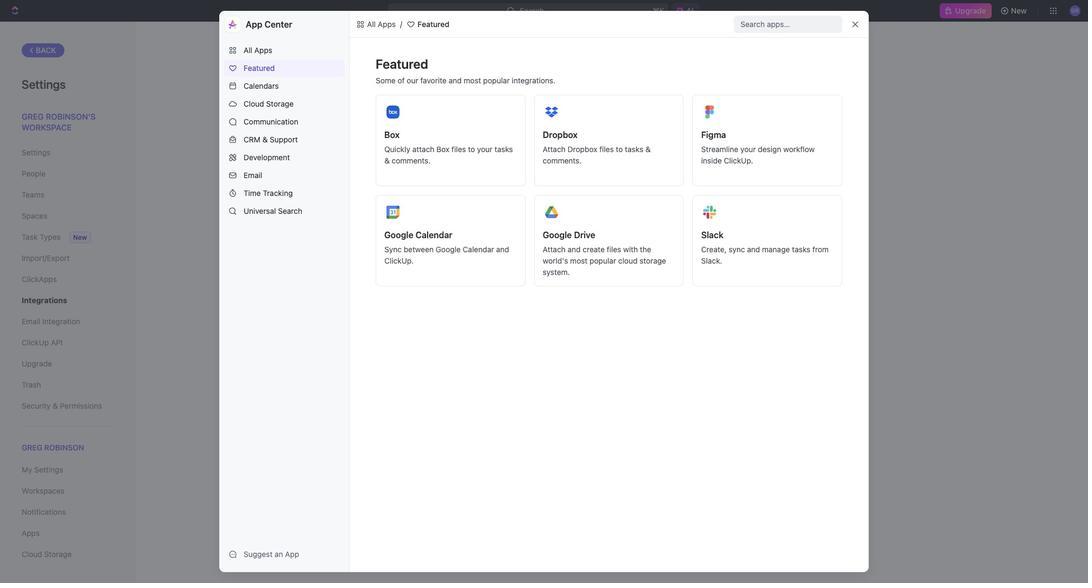 Task type: vqa. For each thing, say whether or not it's contained in the screenshot.
ClickUp API Settings
no



Task type: describe. For each thing, give the bounding box(es) containing it.
have
[[581, 264, 602, 275]]

app down the
[[649, 264, 667, 275]]

streamline
[[702, 145, 739, 154]]

attach inside the dropbox attach dropbox files to tasks & comments.
[[543, 145, 566, 154]]

moved
[[604, 264, 635, 275]]

connections
[[567, 309, 610, 318]]

calendars
[[244, 81, 279, 90]]

app up featured link
[[246, 19, 263, 29]]

workflow
[[784, 145, 815, 154]]

storage
[[640, 256, 666, 265]]

jcwtj image for all apps
[[356, 20, 365, 29]]

to inside the box quickly attach box files to your tasks & comments.
[[468, 145, 475, 154]]

email for email
[[244, 171, 262, 180]]

& inside the dropbox attach dropbox files to tasks & comments.
[[646, 145, 651, 154]]

types
[[40, 232, 61, 242]]

greg robinson's workspace
[[22, 112, 96, 132]]

storage inside featured dialog
[[266, 99, 294, 108]]

0 vertical spatial new
[[659, 287, 674, 296]]

my settings link
[[22, 461, 113, 479]]

suggest
[[244, 550, 273, 559]]

center inside featured dialog
[[265, 19, 292, 29]]

to inside the dropbox attach dropbox files to tasks & comments.
[[616, 145, 623, 154]]

& inside settings element
[[53, 401, 58, 411]]

tasks for dropbox
[[625, 145, 644, 154]]

& inside the box quickly attach box files to your tasks & comments.
[[385, 156, 390, 165]]

figma streamline your design workflow inside clickup.
[[702, 130, 815, 165]]

security
[[22, 401, 50, 411]]

new inside 'button'
[[1012, 6, 1027, 15]]

1 horizontal spatial google
[[436, 245, 461, 254]]

files inside the dropbox attach dropbox files to tasks & comments.
[[600, 145, 614, 154]]

system.
[[543, 268, 570, 277]]

cloud
[[619, 256, 638, 265]]

0 horizontal spatial calendar
[[416, 230, 453, 240]]

0 horizontal spatial upgrade link
[[22, 355, 113, 373]]

and up "place."
[[654, 298, 667, 307]]

figma
[[702, 130, 727, 140]]

discover
[[509, 298, 540, 307]]

apps,
[[542, 298, 561, 307]]

1 vertical spatial dropbox
[[568, 145, 598, 154]]

cloud inside settings element
[[22, 550, 42, 559]]

apps
[[560, 287, 577, 296]]

teams link
[[22, 186, 113, 204]]

all for top all apps link
[[367, 19, 376, 29]]

notifications
[[22, 508, 66, 517]]

people
[[22, 169, 46, 178]]

0 vertical spatial cloud storage link
[[224, 95, 345, 113]]

0 vertical spatial settings
[[22, 77, 66, 92]]

slack create, sync and manage tasks from slack.
[[702, 230, 829, 265]]

google calendar sync between google calendar and clickup.
[[385, 230, 509, 265]]

design
[[758, 145, 782, 154]]

0 vertical spatial all apps link
[[354, 18, 398, 31]]

universal
[[244, 206, 276, 216]]

integrations link
[[22, 291, 113, 310]]

app center
[[246, 19, 292, 29]]

clickup. inside google calendar sync between google calendar and clickup.
[[385, 256, 414, 265]]

trash
[[22, 380, 41, 389]]

an
[[275, 550, 283, 559]]

sync
[[729, 245, 745, 254]]

workspaces
[[22, 486, 64, 496]]

email integration
[[22, 317, 80, 326]]

cloud inside featured dialog
[[244, 99, 264, 108]]

/
[[400, 19, 403, 29]]

all
[[523, 287, 531, 296]]

Search apps… field
[[741, 18, 838, 31]]

the
[[640, 245, 652, 254]]

app inside suggest an app button
[[285, 550, 299, 559]]

time
[[244, 188, 261, 198]]

permissions
[[60, 401, 102, 411]]

crm & support link
[[224, 131, 345, 148]]

greg robinson
[[22, 443, 84, 452]]

popular inside 'google drive attach and create files with the world's most popular cloud storage system.'
[[590, 256, 616, 265]]

apps link
[[22, 524, 113, 543]]

api
[[51, 338, 63, 347]]

0 vertical spatial dropbox
[[543, 130, 578, 140]]

from
[[813, 245, 829, 254]]

and inside google calendar sync between google calendar and clickup.
[[496, 245, 509, 254]]

manage inside slack create, sync and manage tasks from slack.
[[762, 245, 790, 254]]

featured some of our favorite and most popular integrations.
[[376, 56, 556, 85]]

spaces link
[[22, 207, 113, 225]]

quickly
[[385, 145, 411, 154]]

greg for greg robinson's workspace
[[22, 112, 44, 121]]

clickup api
[[22, 338, 63, 347]]

security & permissions link
[[22, 397, 113, 415]]

about
[[583, 298, 603, 307]]

search
[[278, 206, 302, 216]]

featured dialog
[[219, 11, 869, 572]]

tracking
[[263, 188, 293, 198]]

comments. inside the box quickly attach box files to your tasks & comments.
[[392, 156, 431, 165]]

integrations for integrations have moved to app center
[[523, 264, 578, 275]]

clickapps
[[22, 275, 57, 284]]

attach inside 'google drive attach and create files with the world's most popular cloud storage system.'
[[543, 245, 566, 254]]

create,
[[702, 245, 727, 254]]

clickup
[[22, 338, 49, 347]]

⌘k
[[653, 6, 665, 15]]

apps for top all apps link
[[378, 19, 396, 29]]

google drive attach and create files with the world's most popular cloud storage system.
[[543, 230, 666, 277]]

between
[[404, 245, 434, 254]]

create
[[583, 245, 605, 254]]

import/export link
[[22, 249, 113, 268]]

time tracking link
[[224, 185, 345, 202]]

integration
[[42, 317, 80, 326]]

task
[[22, 232, 38, 242]]

email integration link
[[22, 313, 113, 331]]

google for google drive
[[543, 230, 572, 240]]

apps for the left all apps link
[[254, 45, 272, 55]]

featured inside featured some of our favorite and most popular integrations.
[[376, 56, 428, 71]]

robinson's
[[46, 112, 96, 121]]

featured up calendars
[[244, 63, 275, 73]]

1 vertical spatial center
[[670, 264, 701, 275]]

calendars link
[[224, 77, 345, 95]]

import/export
[[22, 253, 70, 263]]

your inside the box quickly attach box files to your tasks & comments.
[[477, 145, 493, 154]]

and inside slack create, sync and manage tasks from slack.
[[747, 245, 760, 254]]

communication link
[[224, 113, 345, 131]]

some
[[376, 76, 396, 85]]

email link
[[224, 167, 345, 184]]

notifications link
[[22, 503, 113, 522]]

1 horizontal spatial all apps
[[367, 19, 396, 29]]

jcwtj image for featured
[[407, 20, 416, 29]]

back link
[[22, 43, 64, 57]]

sync
[[385, 245, 402, 254]]

1 horizontal spatial upgrade
[[956, 6, 987, 15]]

security & permissions
[[22, 401, 102, 411]]

our inside featured some of our favorite and most popular integrations.
[[407, 76, 419, 85]]

crm
[[244, 135, 260, 144]]

spaces
[[22, 211, 47, 220]]



Task type: locate. For each thing, give the bounding box(es) containing it.
cloud storage inside featured dialog
[[244, 99, 294, 108]]

0 vertical spatial greg
[[22, 112, 44, 121]]

integrations
[[594, 287, 635, 296]]

0 vertical spatial all
[[367, 19, 376, 29]]

upgrade link left new 'button'
[[940, 3, 992, 18]]

0 vertical spatial storage
[[266, 99, 294, 108]]

center up featured link
[[265, 19, 292, 29]]

new
[[659, 287, 674, 296], [605, 298, 619, 307]]

0 vertical spatial box
[[385, 130, 400, 140]]

cloud storage up communication at top
[[244, 99, 294, 108]]

2 horizontal spatial tasks
[[792, 245, 811, 254]]

in left 'one' at the right of the page
[[612, 309, 618, 318]]

2 comments. from the left
[[543, 156, 582, 165]]

box right attach
[[437, 145, 450, 154]]

1 horizontal spatial tasks
[[625, 145, 644, 154]]

google inside 'google drive attach and create files with the world's most popular cloud storage system.'
[[543, 230, 572, 240]]

0 horizontal spatial upgrade
[[22, 359, 52, 368]]

all apps link left /
[[354, 18, 398, 31]]

1 vertical spatial calendar
[[463, 245, 494, 254]]

1 horizontal spatial center
[[670, 264, 701, 275]]

0 vertical spatial upgrade link
[[940, 3, 992, 18]]

0 horizontal spatial in
[[612, 309, 618, 318]]

integrations down clickapps
[[22, 296, 67, 305]]

settings down back link
[[22, 77, 66, 92]]

1 vertical spatial upgrade
[[22, 359, 52, 368]]

jcwtj image right /
[[407, 20, 416, 29]]

clickup.
[[724, 156, 754, 165], [385, 256, 414, 265]]

popular left the integrations.
[[483, 76, 510, 85]]

settings element
[[0, 22, 135, 583]]

manage
[[762, 245, 790, 254], [669, 298, 697, 307]]

greg for greg robinson
[[22, 443, 42, 452]]

of right all
[[533, 287, 540, 296]]

1 horizontal spatial new
[[1012, 6, 1027, 15]]

and right sync
[[747, 245, 760, 254]]

cloud storage inside settings element
[[22, 550, 72, 559]]

greg inside greg robinson's workspace
[[22, 112, 44, 121]]

all apps
[[367, 19, 396, 29], [244, 45, 272, 55]]

my
[[22, 465, 32, 475]]

our left favorite
[[407, 76, 419, 85]]

cloud storage link down calendars link
[[224, 95, 345, 113]]

1 horizontal spatial clickup.
[[724, 156, 754, 165]]

popular down 'create' at top
[[590, 256, 616, 265]]

of for find
[[533, 287, 540, 296]]

1 vertical spatial of
[[533, 287, 540, 296]]

featured right /
[[418, 19, 450, 29]]

0 horizontal spatial new
[[605, 298, 619, 307]]

2 horizontal spatial to
[[637, 264, 647, 275]]

0 horizontal spatial all apps link
[[224, 42, 345, 59]]

new down integrations
[[605, 298, 619, 307]]

0 horizontal spatial storage
[[44, 550, 72, 559]]

1 vertical spatial all
[[244, 45, 252, 55]]

0 horizontal spatial cloud storage link
[[22, 546, 113, 564]]

1 vertical spatial clickup.
[[385, 256, 414, 265]]

new inside settings element
[[73, 233, 87, 242]]

1 vertical spatial new
[[73, 233, 87, 242]]

0 vertical spatial new
[[1012, 6, 1027, 15]]

0 horizontal spatial cloud storage
[[22, 550, 72, 559]]

all down app center
[[244, 45, 252, 55]]

1 vertical spatial new
[[605, 298, 619, 307]]

0 horizontal spatial popular
[[483, 76, 510, 85]]

all for the left all apps link
[[244, 45, 252, 55]]

all apps link
[[354, 18, 398, 31], [224, 42, 345, 59]]

1 vertical spatial all apps link
[[224, 42, 345, 59]]

1 horizontal spatial box
[[437, 145, 450, 154]]

integrations have moved to app center
[[523, 264, 701, 275]]

1 vertical spatial apps
[[254, 45, 272, 55]]

and up 'find' at the left of page
[[496, 245, 509, 254]]

clickup. down "streamline"
[[724, 156, 754, 165]]

teams
[[22, 190, 44, 199]]

1 vertical spatial greg
[[22, 443, 42, 452]]

0 vertical spatial manage
[[762, 245, 790, 254]]

google right between
[[436, 245, 461, 254]]

most down 'create' at top
[[570, 256, 588, 265]]

tasks
[[495, 145, 513, 154], [625, 145, 644, 154], [792, 245, 811, 254]]

calendar
[[416, 230, 453, 240], [463, 245, 494, 254]]

email
[[244, 171, 262, 180], [22, 317, 40, 326]]

0 horizontal spatial all apps
[[244, 45, 272, 55]]

apps inside settings element
[[22, 529, 40, 538]]

1 horizontal spatial all
[[367, 19, 376, 29]]

tasks inside the box quickly attach box files to your tasks & comments.
[[495, 145, 513, 154]]

1 comments. from the left
[[392, 156, 431, 165]]

2 horizontal spatial apps
[[378, 19, 396, 29]]

0 vertical spatial calendar
[[416, 230, 453, 240]]

time tracking
[[244, 188, 293, 198]]

slack
[[702, 230, 724, 240]]

0 horizontal spatial apps
[[22, 529, 40, 538]]

and inside featured some of our favorite and most popular integrations.
[[449, 76, 462, 85]]

1 horizontal spatial storage
[[266, 99, 294, 108]]

support
[[270, 135, 298, 144]]

cloud storage link down the apps link
[[22, 546, 113, 564]]

and down drive
[[568, 245, 581, 254]]

apps
[[378, 19, 396, 29], [254, 45, 272, 55], [22, 529, 40, 538]]

0 vertical spatial of
[[398, 76, 405, 85]]

dropbox
[[543, 130, 578, 140], [568, 145, 598, 154]]

cloud storage link
[[224, 95, 345, 113], [22, 546, 113, 564]]

integrations up apps
[[523, 264, 578, 275]]

learn
[[563, 298, 581, 307]]

and inside 'google drive attach and create files with the world's most popular cloud storage system.'
[[568, 245, 581, 254]]

of inside "find all of your apps and integrations in our new app center! discover apps, learn about new features, and manage your connections in one place."
[[533, 287, 540, 296]]

of right some
[[398, 76, 405, 85]]

0 vertical spatial clickup.
[[724, 156, 754, 165]]

email up time
[[244, 171, 262, 180]]

box
[[385, 130, 400, 140], [437, 145, 450, 154]]

attach
[[543, 145, 566, 154], [543, 245, 566, 254]]

0 horizontal spatial jcwtj image
[[356, 20, 365, 29]]

jcwtj image
[[356, 20, 365, 29], [407, 20, 416, 29]]

2 greg from the top
[[22, 443, 42, 452]]

storage inside settings element
[[44, 550, 72, 559]]

1 greg from the top
[[22, 112, 44, 121]]

1 horizontal spatial cloud storage link
[[224, 95, 345, 113]]

clickapps link
[[22, 270, 113, 289]]

all left /
[[367, 19, 376, 29]]

0 horizontal spatial of
[[398, 76, 405, 85]]

0 horizontal spatial to
[[468, 145, 475, 154]]

1 vertical spatial integrations
[[22, 296, 67, 305]]

0 horizontal spatial clickup.
[[385, 256, 414, 265]]

0 horizontal spatial box
[[385, 130, 400, 140]]

2 vertical spatial apps
[[22, 529, 40, 538]]

most inside featured some of our favorite and most popular integrations.
[[464, 76, 481, 85]]

1 vertical spatial most
[[570, 256, 588, 265]]

0 vertical spatial cloud storage
[[244, 99, 294, 108]]

1 jcwtj image from the left
[[356, 20, 365, 29]]

one
[[620, 309, 633, 318]]

tasks inside slack create, sync and manage tasks from slack.
[[792, 245, 811, 254]]

task types
[[22, 232, 61, 242]]

workspaces link
[[22, 482, 113, 501]]

0 vertical spatial attach
[[543, 145, 566, 154]]

most right favorite
[[464, 76, 481, 85]]

2 jcwtj image from the left
[[407, 20, 416, 29]]

and right favorite
[[449, 76, 462, 85]]

apps down notifications
[[22, 529, 40, 538]]

cloud down calendars
[[244, 99, 264, 108]]

and up about
[[579, 287, 592, 296]]

apps down app center
[[254, 45, 272, 55]]

0 horizontal spatial tasks
[[495, 145, 513, 154]]

0 vertical spatial cloud
[[244, 99, 264, 108]]

greg up my at the bottom of the page
[[22, 443, 42, 452]]

0 horizontal spatial most
[[464, 76, 481, 85]]

to
[[468, 145, 475, 154], [616, 145, 623, 154], [637, 264, 647, 275]]

2 horizontal spatial google
[[543, 230, 572, 240]]

popular inside featured some of our favorite and most popular integrations.
[[483, 76, 510, 85]]

suggest an app button
[[224, 546, 345, 563]]

email inside settings element
[[22, 317, 40, 326]]

0 horizontal spatial comments.
[[392, 156, 431, 165]]

google up sync
[[385, 230, 414, 240]]

box up quickly
[[385, 130, 400, 140]]

development link
[[224, 149, 345, 166]]

0 horizontal spatial manage
[[669, 298, 697, 307]]

in up features,
[[637, 287, 644, 296]]

upgrade link up trash link
[[22, 355, 113, 373]]

manage inside "find all of your apps and integrations in our new app center! discover apps, learn about new features, and manage your connections in one place."
[[669, 298, 697, 307]]

our
[[407, 76, 419, 85], [646, 287, 657, 296]]

our up features,
[[646, 287, 657, 296]]

features,
[[621, 298, 652, 307]]

1 vertical spatial all apps
[[244, 45, 272, 55]]

apps left /
[[378, 19, 396, 29]]

1 horizontal spatial all apps link
[[354, 18, 398, 31]]

center left slack.
[[670, 264, 701, 275]]

1 horizontal spatial in
[[637, 287, 644, 296]]

storage down calendars link
[[266, 99, 294, 108]]

all apps link up featured link
[[224, 42, 345, 59]]

upgrade inside settings element
[[22, 359, 52, 368]]

1 vertical spatial settings
[[22, 148, 51, 157]]

manage right sync
[[762, 245, 790, 254]]

2 vertical spatial settings
[[34, 465, 63, 475]]

upgrade left new 'button'
[[956, 6, 987, 15]]

0 vertical spatial our
[[407, 76, 419, 85]]

new button
[[996, 2, 1034, 19]]

dropbox attach dropbox files to tasks & comments.
[[543, 130, 651, 165]]

app left center!
[[676, 287, 690, 296]]

1 horizontal spatial comments.
[[543, 156, 582, 165]]

integrations inside settings element
[[22, 296, 67, 305]]

storage down the apps link
[[44, 550, 72, 559]]

jcwtj image left /
[[356, 20, 365, 29]]

email for email integration
[[22, 317, 40, 326]]

featured link
[[224, 60, 345, 77]]

your inside the figma streamline your design workflow inside clickup.
[[741, 145, 756, 154]]

0 vertical spatial email
[[244, 171, 262, 180]]

1 horizontal spatial most
[[570, 256, 588, 265]]

1 horizontal spatial upgrade link
[[940, 3, 992, 18]]

app right the an in the bottom of the page
[[285, 550, 299, 559]]

files
[[452, 145, 466, 154], [600, 145, 614, 154], [607, 245, 622, 254]]

new down storage
[[659, 287, 674, 296]]

email inside featured dialog
[[244, 171, 262, 180]]

0 vertical spatial upgrade
[[956, 6, 987, 15]]

app
[[246, 19, 263, 29], [649, 264, 667, 275], [676, 287, 690, 296], [285, 550, 299, 559]]

upgrade down clickup
[[22, 359, 52, 368]]

google for google calendar
[[385, 230, 414, 240]]

development
[[244, 153, 290, 162]]

find
[[506, 287, 521, 296]]

email up clickup
[[22, 317, 40, 326]]

tasks inside the dropbox attach dropbox files to tasks & comments.
[[625, 145, 644, 154]]

slack.
[[702, 256, 723, 265]]

1 horizontal spatial manage
[[762, 245, 790, 254]]

0 horizontal spatial cloud
[[22, 550, 42, 559]]

our inside "find all of your apps and integrations in our new app center! discover apps, learn about new features, and manage your connections in one place."
[[646, 287, 657, 296]]

integrations.
[[512, 76, 556, 85]]

1 vertical spatial storage
[[44, 550, 72, 559]]

most inside 'google drive attach and create files with the world's most popular cloud storage system.'
[[570, 256, 588, 265]]

comments.
[[392, 156, 431, 165], [543, 156, 582, 165]]

suggest an app
[[244, 550, 299, 559]]

files inside the box quickly attach box files to your tasks & comments.
[[452, 145, 466, 154]]

0 vertical spatial center
[[265, 19, 292, 29]]

of inside featured some of our favorite and most popular integrations.
[[398, 76, 405, 85]]

1 vertical spatial cloud storage
[[22, 550, 72, 559]]

clickup. down sync
[[385, 256, 414, 265]]

communication
[[244, 117, 298, 126]]

settings right my at the bottom of the page
[[34, 465, 63, 475]]

0 vertical spatial in
[[637, 287, 644, 296]]

most
[[464, 76, 481, 85], [570, 256, 588, 265]]

0 horizontal spatial all
[[244, 45, 252, 55]]

comments. inside the dropbox attach dropbox files to tasks & comments.
[[543, 156, 582, 165]]

clickup. inside the figma streamline your design workflow inside clickup.
[[724, 156, 754, 165]]

2 attach from the top
[[543, 245, 566, 254]]

tasks for slack
[[792, 245, 811, 254]]

my settings
[[22, 465, 63, 475]]

place.
[[636, 309, 657, 318]]

center!
[[692, 287, 718, 296]]

cloud storage down the apps link
[[22, 550, 72, 559]]

universal search link
[[224, 203, 345, 220]]

of for featured
[[398, 76, 405, 85]]

1 vertical spatial cloud storage link
[[22, 546, 113, 564]]

all apps down app center
[[244, 45, 272, 55]]

1 vertical spatial popular
[[590, 256, 616, 265]]

inside
[[702, 156, 722, 165]]

integrations for integrations
[[22, 296, 67, 305]]

people link
[[22, 165, 113, 183]]

universal search
[[244, 206, 302, 216]]

manage down center!
[[669, 298, 697, 307]]

0 horizontal spatial google
[[385, 230, 414, 240]]

trash link
[[22, 376, 113, 394]]

find all of your apps and integrations in our new app center! discover apps, learn about new features, and manage your connections in one place.
[[506, 287, 718, 318]]

greg up workspace
[[22, 112, 44, 121]]

google up world's
[[543, 230, 572, 240]]

center
[[265, 19, 292, 29], [670, 264, 701, 275]]

crm & support
[[244, 135, 298, 144]]

cloud
[[244, 99, 264, 108], [22, 550, 42, 559]]

0 vertical spatial apps
[[378, 19, 396, 29]]

cloud down the apps link
[[22, 550, 42, 559]]

1 vertical spatial in
[[612, 309, 618, 318]]

1 horizontal spatial to
[[616, 145, 623, 154]]

robinson
[[44, 443, 84, 452]]

attach
[[413, 145, 435, 154]]

box quickly attach box files to your tasks & comments.
[[385, 130, 513, 165]]

0 horizontal spatial email
[[22, 317, 40, 326]]

1 horizontal spatial apps
[[254, 45, 272, 55]]

all apps left /
[[367, 19, 396, 29]]

app inside "find all of your apps and integrations in our new app center! discover apps, learn about new features, and manage your connections in one place."
[[676, 287, 690, 296]]

clickup api link
[[22, 334, 113, 352]]

settings up people
[[22, 148, 51, 157]]

back
[[36, 45, 56, 55]]

world's
[[543, 256, 568, 265]]

0 vertical spatial popular
[[483, 76, 510, 85]]

with
[[624, 245, 638, 254]]

upgrade
[[956, 6, 987, 15], [22, 359, 52, 368]]

1 horizontal spatial calendar
[[463, 245, 494, 254]]

featured up some
[[376, 56, 428, 71]]

&
[[263, 135, 268, 144], [646, 145, 651, 154], [385, 156, 390, 165], [53, 401, 58, 411]]

1 horizontal spatial new
[[659, 287, 674, 296]]

files inside 'google drive attach and create files with the world's most popular cloud storage system.'
[[607, 245, 622, 254]]

1 horizontal spatial email
[[244, 171, 262, 180]]

0 horizontal spatial our
[[407, 76, 419, 85]]

1 vertical spatial email
[[22, 317, 40, 326]]

favorite
[[421, 76, 447, 85]]

settings link
[[22, 144, 113, 162]]

1 vertical spatial box
[[437, 145, 450, 154]]

1 attach from the top
[[543, 145, 566, 154]]



